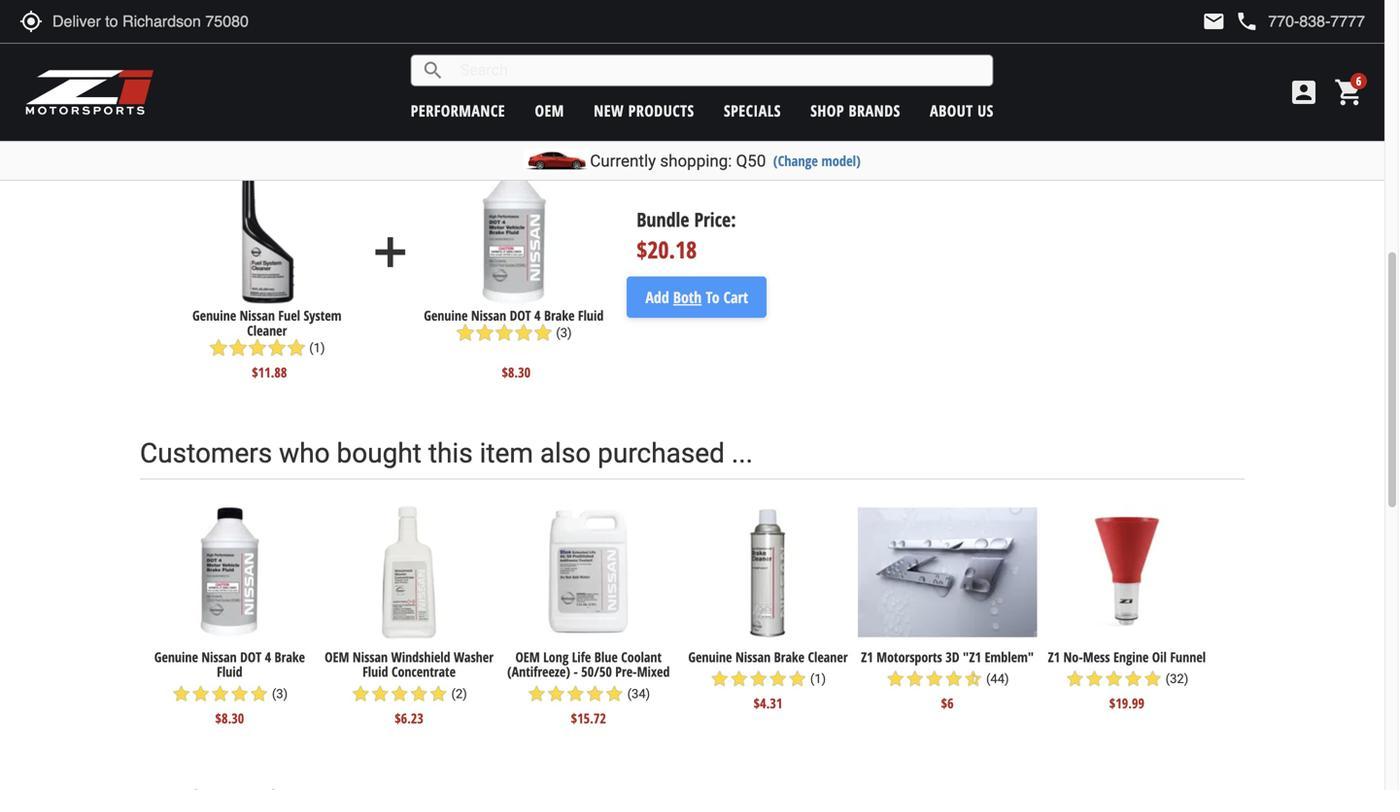 Task type: describe. For each thing, give the bounding box(es) containing it.
genuine nissan fuel system cleaner star star star star star (1) $11.88
[[193, 306, 342, 382]]

frequently
[[140, 57, 266, 89]]

oem for oem long life blue coolant (antifreeze) - 50/50 pre-mixed star star star star star (34) $15.72
[[516, 648, 540, 666]]

4 for genuine nissan dot 4 brake fluid star star star star star (3)
[[535, 306, 541, 325]]

phone
[[1236, 10, 1259, 33]]

shop
[[811, 100, 845, 121]]

shop brands link
[[811, 100, 901, 121]]

cleaner inside genuine nissan fuel system cleaner star star star star star (1) $11.88
[[247, 321, 287, 340]]

long
[[544, 648, 569, 666]]

about
[[930, 100, 974, 121]]

mail
[[1203, 10, 1226, 33]]

$20.18
[[637, 234, 697, 266]]

$11.88
[[252, 363, 287, 382]]

search
[[422, 59, 445, 82]]

mail phone
[[1203, 10, 1259, 33]]

genuine for genuine nissan dot 4 brake fluid star star star star star (3)
[[424, 306, 468, 325]]

genuine for genuine nissan dot 4 brake fluid star star star star star (3) $8.30
[[154, 648, 198, 666]]

(change
[[774, 151, 819, 170]]

z1 for funnel
[[1049, 648, 1061, 666]]

model)
[[822, 151, 861, 170]]

shopping_cart
[[1335, 77, 1366, 108]]

dot for genuine nissan dot 4 brake fluid star star star star star (3)
[[510, 306, 531, 325]]

dot for genuine nissan dot 4 brake fluid star star star star star (3) $8.30
[[240, 648, 262, 666]]

oem nissan windshield washer fluid concentrate star star star star star (2) $6.23
[[325, 648, 494, 728]]

$19.99
[[1110, 694, 1145, 713]]

z1 motorsports logo image
[[24, 68, 155, 117]]

nissan for genuine nissan fuel system cleaner star star star star star (1) $11.88
[[240, 306, 275, 325]]

shopping_cart link
[[1330, 77, 1366, 108]]

washer
[[454, 648, 494, 666]]

mixed
[[637, 663, 670, 681]]

(change model) link
[[774, 151, 861, 170]]

purchased
[[598, 438, 725, 470]]

about us
[[930, 100, 994, 121]]

fuel
[[278, 306, 300, 325]]

windshield
[[391, 648, 451, 666]]

system
[[304, 306, 342, 325]]

z1 motorsports 3d "z1 emblem" star star star star star_half (44) $6
[[862, 648, 1035, 713]]

oem link
[[535, 100, 565, 121]]

emblem"
[[985, 648, 1035, 666]]

us
[[978, 100, 994, 121]]

specials
[[724, 100, 782, 121]]

-
[[574, 663, 578, 681]]

performance link
[[411, 100, 506, 121]]

$6.23
[[395, 709, 424, 728]]

bundle price: $20.18
[[637, 206, 737, 266]]

oem for oem
[[535, 100, 565, 121]]

oil
[[1153, 648, 1167, 666]]

this
[[429, 438, 473, 470]]

fluid for genuine nissan dot 4 brake fluid star star star star star (3) $8.30
[[217, 663, 243, 681]]

both
[[674, 287, 702, 308]]

performance
[[411, 100, 506, 121]]

genuine nissan brake cleaner star star star star star (1) $4.31
[[689, 648, 848, 713]]

add both to cart
[[646, 287, 749, 308]]

who
[[279, 438, 330, 470]]

oem long life blue coolant (antifreeze) - 50/50 pre-mixed star star star star star (34) $15.72
[[508, 648, 670, 728]]

blue
[[595, 648, 618, 666]]

oem for oem nissan windshield washer fluid concentrate star star star star star (2) $6.23
[[325, 648, 349, 666]]

(34)
[[628, 687, 651, 702]]

together
[[366, 57, 474, 89]]

new products
[[594, 100, 695, 121]]

(1) inside genuine nissan fuel system cleaner star star star star star (1) $11.88
[[309, 341, 325, 355]]

"z1
[[963, 648, 982, 666]]

new
[[594, 100, 624, 121]]

z1 for star
[[862, 648, 874, 666]]

pre-
[[616, 663, 637, 681]]

about us link
[[930, 100, 994, 121]]

bought
[[337, 438, 422, 470]]

concentrate
[[392, 663, 456, 681]]

0 vertical spatial $8.30
[[502, 363, 531, 382]]

life
[[572, 648, 591, 666]]

no-
[[1064, 648, 1084, 666]]

coolant
[[621, 648, 662, 666]]

cleaner inside genuine nissan brake cleaner star star star star star (1) $4.31
[[808, 648, 848, 666]]

bought
[[273, 57, 360, 89]]

brake for genuine nissan dot 4 brake fluid star star star star star (3) $8.30
[[275, 648, 305, 666]]

$8.30 inside genuine nissan dot 4 brake fluid star star star star star (3) $8.30
[[215, 709, 244, 728]]



Task type: locate. For each thing, give the bounding box(es) containing it.
also
[[540, 438, 591, 470]]

0 vertical spatial cleaner
[[247, 321, 287, 340]]

$4.31
[[754, 694, 783, 713]]

account_box
[[1289, 77, 1320, 108]]

motorsports
[[877, 648, 943, 666]]

shop brands
[[811, 100, 901, 121]]

(3) for genuine nissan dot 4 brake fluid star star star star star (3)
[[556, 326, 572, 340]]

0 vertical spatial 4
[[535, 306, 541, 325]]

price:
[[695, 206, 737, 233]]

my_location
[[19, 10, 43, 33]]

0 horizontal spatial (3)
[[272, 687, 288, 702]]

cleaner up $11.88
[[247, 321, 287, 340]]

shopping:
[[660, 151, 732, 171]]

new products link
[[594, 100, 695, 121]]

$6
[[942, 694, 954, 713]]

dot
[[510, 306, 531, 325], [240, 648, 262, 666]]

oem inside the oem nissan windshield washer fluid concentrate star star star star star (2) $6.23
[[325, 648, 349, 666]]

phone link
[[1236, 10, 1366, 33]]

nissan inside genuine nissan brake cleaner star star star star star (1) $4.31
[[736, 648, 771, 666]]

1 vertical spatial (1)
[[811, 672, 827, 687]]

4 for genuine nissan dot 4 brake fluid star star star star star (3) $8.30
[[265, 648, 271, 666]]

1 horizontal spatial (1)
[[811, 672, 827, 687]]

0 horizontal spatial 4
[[265, 648, 271, 666]]

genuine inside genuine nissan dot 4 brake fluid star star star star star (3) $8.30
[[154, 648, 198, 666]]

genuine for genuine nissan brake cleaner star star star star star (1) $4.31
[[689, 648, 733, 666]]

brake
[[544, 306, 575, 325], [275, 648, 305, 666], [775, 648, 805, 666]]

z1 left no-
[[1049, 648, 1061, 666]]

z1 no-mess engine oil funnel star star star star star (32) $19.99
[[1049, 648, 1207, 713]]

nissan for oem nissan windshield washer fluid concentrate star star star star star (2) $6.23
[[353, 648, 388, 666]]

nissan for genuine nissan brake cleaner star star star star star (1) $4.31
[[736, 648, 771, 666]]

nissan inside the oem nissan windshield washer fluid concentrate star star star star star (2) $6.23
[[353, 648, 388, 666]]

nissan for genuine nissan dot 4 brake fluid star star star star star (3) $8.30
[[202, 648, 237, 666]]

genuine nissan dot 4 brake fluid star star star star star (3) $8.30
[[154, 648, 305, 728]]

oem left windshield
[[325, 648, 349, 666]]

1 horizontal spatial dot
[[510, 306, 531, 325]]

(3)
[[556, 326, 572, 340], [272, 687, 288, 702]]

specials link
[[724, 100, 782, 121]]

1 vertical spatial $8.30
[[215, 709, 244, 728]]

Search search field
[[445, 55, 993, 85]]

$15.72
[[571, 709, 607, 728]]

(32)
[[1166, 672, 1189, 687]]

4 inside genuine nissan dot 4 brake fluid star star star star star (3)
[[535, 306, 541, 325]]

1 vertical spatial 4
[[265, 648, 271, 666]]

mess
[[1084, 648, 1111, 666]]

genuine inside genuine nissan dot 4 brake fluid star star star star star (3)
[[424, 306, 468, 325]]

nissan inside genuine nissan dot 4 brake fluid star star star star star (3)
[[471, 306, 507, 325]]

0 horizontal spatial fluid
[[217, 663, 243, 681]]

0 vertical spatial dot
[[510, 306, 531, 325]]

0 horizontal spatial cleaner
[[247, 321, 287, 340]]

nissan inside genuine nissan dot 4 brake fluid star star star star star (3) $8.30
[[202, 648, 237, 666]]

2 horizontal spatial brake
[[775, 648, 805, 666]]

nissan
[[240, 306, 275, 325], [471, 306, 507, 325], [202, 648, 237, 666], [353, 648, 388, 666], [736, 648, 771, 666]]

account_box link
[[1284, 77, 1325, 108]]

0 horizontal spatial (1)
[[309, 341, 325, 355]]

brake inside genuine nissan brake cleaner star star star star star (1) $4.31
[[775, 648, 805, 666]]

1 horizontal spatial z1
[[1049, 648, 1061, 666]]

cart
[[724, 287, 749, 308]]

genuine for genuine nissan fuel system cleaner star star star star star (1) $11.88
[[193, 306, 236, 325]]

funnel
[[1171, 648, 1207, 666]]

2 z1 from the left
[[1049, 648, 1061, 666]]

oem inside oem long life blue coolant (antifreeze) - 50/50 pre-mixed star star star star star (34) $15.72
[[516, 648, 540, 666]]

(antifreeze)
[[508, 663, 571, 681]]

z1 inside z1 no-mess engine oil funnel star star star star star (32) $19.99
[[1049, 648, 1061, 666]]

(3) inside genuine nissan dot 4 brake fluid star star star star star (3)
[[556, 326, 572, 340]]

4 inside genuine nissan dot 4 brake fluid star star star star star (3) $8.30
[[265, 648, 271, 666]]

0 horizontal spatial brake
[[275, 648, 305, 666]]

(2)
[[452, 687, 467, 702]]

fluid inside genuine nissan dot 4 brake fluid star star star star star (3) $8.30
[[217, 663, 243, 681]]

item
[[480, 438, 534, 470]]

1 horizontal spatial cleaner
[[808, 648, 848, 666]]

bundle
[[637, 206, 690, 233]]

mail link
[[1203, 10, 1226, 33]]

1 horizontal spatial fluid
[[363, 663, 388, 681]]

(44)
[[987, 672, 1010, 687]]

genuine inside genuine nissan brake cleaner star star star star star (1) $4.31
[[689, 648, 733, 666]]

(1) inside genuine nissan brake cleaner star star star star star (1) $4.31
[[811, 672, 827, 687]]

50/50
[[582, 663, 612, 681]]

fluid inside genuine nissan dot 4 brake fluid star star star star star (3)
[[578, 306, 604, 325]]

1 vertical spatial cleaner
[[808, 648, 848, 666]]

3d
[[946, 648, 960, 666]]

currently
[[590, 151, 656, 171]]

brake for genuine nissan dot 4 brake fluid star star star star star (3)
[[544, 306, 575, 325]]

add
[[366, 228, 415, 276]]

oem
[[535, 100, 565, 121], [325, 648, 349, 666], [516, 648, 540, 666]]

star
[[456, 323, 475, 343], [475, 323, 495, 343], [495, 323, 514, 343], [514, 323, 534, 343], [534, 323, 553, 343], [209, 338, 229, 358], [229, 338, 248, 358], [248, 338, 267, 358], [267, 338, 287, 358], [287, 338, 306, 358], [710, 670, 730, 689], [730, 670, 749, 689], [749, 670, 769, 689], [769, 670, 788, 689], [788, 670, 808, 689], [886, 670, 906, 689], [906, 670, 925, 689], [925, 670, 945, 689], [945, 670, 964, 689], [1066, 670, 1085, 689], [1085, 670, 1105, 689], [1105, 670, 1124, 689], [1124, 670, 1144, 689], [1144, 670, 1163, 689], [172, 684, 191, 704], [191, 684, 211, 704], [211, 684, 230, 704], [230, 684, 249, 704], [249, 684, 269, 704], [351, 684, 371, 704], [371, 684, 390, 704], [390, 684, 410, 704], [410, 684, 429, 704], [429, 684, 448, 704], [527, 684, 547, 704], [547, 684, 566, 704], [566, 684, 586, 704], [586, 684, 605, 704], [605, 684, 625, 704]]

4
[[535, 306, 541, 325], [265, 648, 271, 666]]

genuine
[[193, 306, 236, 325], [424, 306, 468, 325], [154, 648, 198, 666], [689, 648, 733, 666]]

z1 left motorsports
[[862, 648, 874, 666]]

fluid inside the oem nissan windshield washer fluid concentrate star star star star star (2) $6.23
[[363, 663, 388, 681]]

1 horizontal spatial (3)
[[556, 326, 572, 340]]

brands
[[849, 100, 901, 121]]

(3) for genuine nissan dot 4 brake fluid star star star star star (3) $8.30
[[272, 687, 288, 702]]

0 horizontal spatial z1
[[862, 648, 874, 666]]

oem left new on the left top of the page
[[535, 100, 565, 121]]

genuine inside genuine nissan fuel system cleaner star star star star star (1) $11.88
[[193, 306, 236, 325]]

0 horizontal spatial $8.30
[[215, 709, 244, 728]]

(1)
[[309, 341, 325, 355], [811, 672, 827, 687]]

1 horizontal spatial $8.30
[[502, 363, 531, 382]]

cleaner
[[247, 321, 287, 340], [808, 648, 848, 666]]

nissan inside genuine nissan fuel system cleaner star star star star star (1) $11.88
[[240, 306, 275, 325]]

products
[[629, 100, 695, 121]]

(3) inside genuine nissan dot 4 brake fluid star star star star star (3) $8.30
[[272, 687, 288, 702]]

...
[[732, 438, 753, 470]]

q50
[[737, 151, 766, 171]]

star_half
[[964, 670, 984, 689]]

1 vertical spatial dot
[[240, 648, 262, 666]]

brake inside genuine nissan dot 4 brake fluid star star star star star (3)
[[544, 306, 575, 325]]

brake inside genuine nissan dot 4 brake fluid star star star star star (3) $8.30
[[275, 648, 305, 666]]

dot inside genuine nissan dot 4 brake fluid star star star star star (3)
[[510, 306, 531, 325]]

fluid
[[578, 306, 604, 325], [217, 663, 243, 681], [363, 663, 388, 681]]

0 vertical spatial (1)
[[309, 341, 325, 355]]

engine
[[1114, 648, 1149, 666]]

dot inside genuine nissan dot 4 brake fluid star star star star star (3) $8.30
[[240, 648, 262, 666]]

cleaner left motorsports
[[808, 648, 848, 666]]

z1 inside z1 motorsports 3d "z1 emblem" star star star star star_half (44) $6
[[862, 648, 874, 666]]

0 vertical spatial (3)
[[556, 326, 572, 340]]

customers
[[140, 438, 272, 470]]

0 horizontal spatial dot
[[240, 648, 262, 666]]

z1
[[862, 648, 874, 666], [1049, 648, 1061, 666]]

genuine nissan dot 4 brake fluid star star star star star (3)
[[424, 306, 604, 343]]

1 z1 from the left
[[862, 648, 874, 666]]

nissan for genuine nissan dot 4 brake fluid star star star star star (3)
[[471, 306, 507, 325]]

customers who bought this item also purchased ...
[[140, 438, 753, 470]]

1 horizontal spatial 4
[[535, 306, 541, 325]]

currently shopping: q50 (change model)
[[590, 151, 861, 171]]

1 vertical spatial (3)
[[272, 687, 288, 702]]

2 horizontal spatial fluid
[[578, 306, 604, 325]]

add
[[646, 287, 670, 308]]

fluid for genuine nissan dot 4 brake fluid star star star star star (3)
[[578, 306, 604, 325]]

oem left the 'long'
[[516, 648, 540, 666]]

1 horizontal spatial brake
[[544, 306, 575, 325]]

frequently bought together
[[140, 57, 474, 89]]

to
[[706, 287, 720, 308]]



Task type: vqa. For each thing, say whether or not it's contained in the screenshot.


